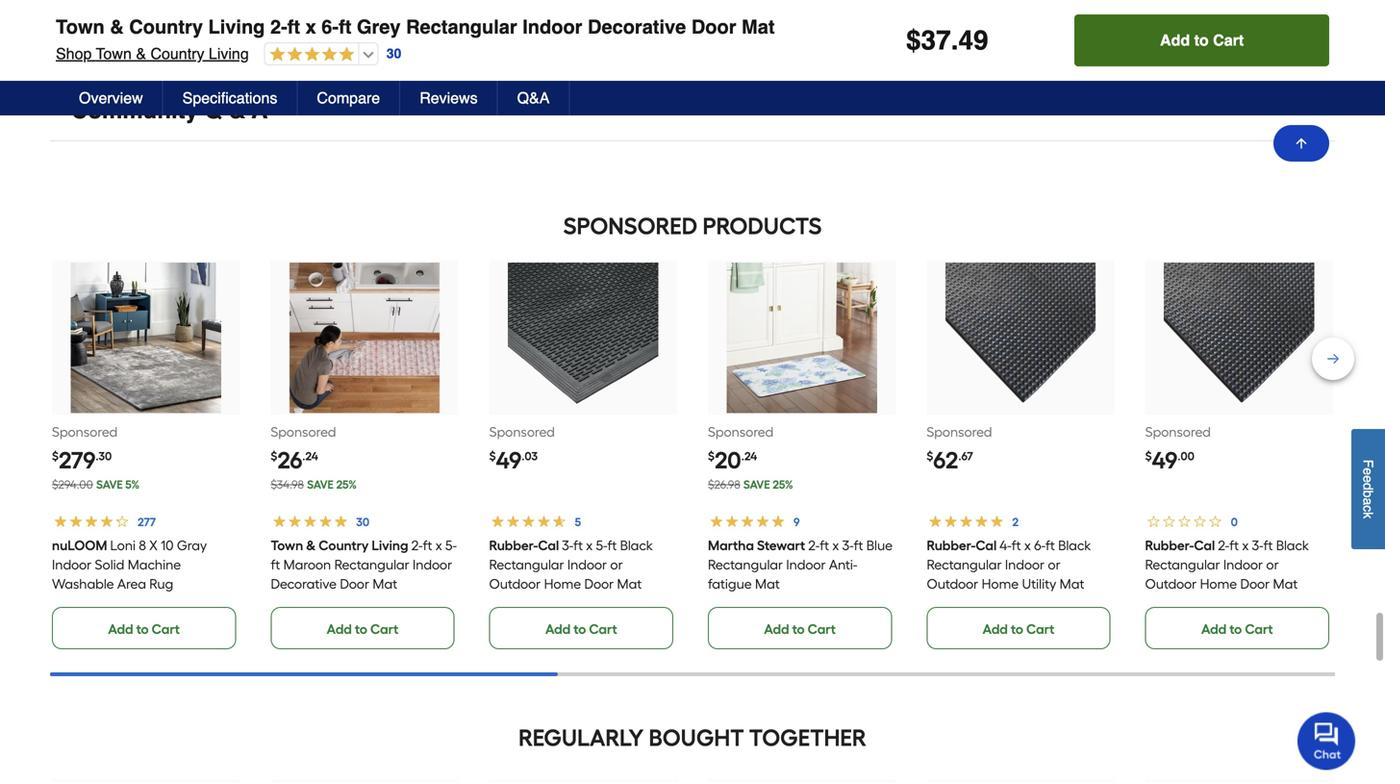 Task type: vqa. For each thing, say whether or not it's contained in the screenshot.
left THE SMALL (0-8 QUARTS) 'Cell'
no



Task type: locate. For each thing, give the bounding box(es) containing it.
to inside 62 "list item"
[[1011, 621, 1024, 638]]

2 vertical spatial country
[[319, 538, 369, 554]]

rubber- down $ 49 .00
[[1146, 538, 1195, 554]]

cal
[[538, 538, 559, 554], [976, 538, 997, 554], [1195, 538, 1216, 554]]

2 or from the left
[[1048, 557, 1061, 573]]

$ up $26.98
[[708, 450, 715, 464]]

add for 3-ft x 5-ft black rectangular indoor or outdoor home door mat
[[546, 621, 571, 638]]

utility
[[1022, 576, 1057, 593]]

.24 up $26.98 save 25%
[[742, 450, 758, 464]]

add to cart link inside 26 "list item"
[[271, 607, 455, 650]]

compare button
[[298, 81, 401, 115]]

1 horizontal spatial rubber-
[[927, 538, 976, 554]]

black inside 3-ft x 5-ft black rectangular indoor or outdoor home door mat
[[621, 538, 653, 554]]

4.9 stars image
[[265, 46, 355, 64]]

1 horizontal spatial black
[[1059, 538, 1091, 554]]

2 rubber- from the left
[[927, 538, 976, 554]]

$ 37 . 49
[[907, 25, 989, 56]]

save right $34.98
[[307, 478, 334, 492]]

x for 2-ft x 5- ft maroon rectangular indoor decorative door mat
[[436, 538, 442, 554]]

c
[[1361, 505, 1377, 512]]

rug
[[149, 576, 173, 593]]

$26.98 save 25%
[[708, 478, 794, 492]]

2 horizontal spatial black
[[1277, 538, 1310, 554]]

$ left .67
[[927, 450, 934, 464]]

add to cart inside 62 "list item"
[[983, 621, 1055, 638]]

0 horizontal spatial 3-
[[562, 538, 574, 554]]

2 horizontal spatial home
[[1201, 576, 1238, 593]]

home inside 4-ft x 6-ft black rectangular indoor or outdoor home utility mat
[[982, 576, 1019, 593]]

3 or from the left
[[1267, 557, 1280, 573]]

home
[[544, 576, 582, 593], [982, 576, 1019, 593], [1201, 576, 1238, 593]]

$294.00 save 5%
[[52, 478, 140, 492]]

.24 for 26
[[302, 450, 318, 464]]

49 list item
[[490, 261, 678, 650], [1146, 261, 1334, 650]]

reviews
[[420, 89, 478, 107]]

5- inside 2-ft x 5- ft maroon rectangular indoor decorative door mat
[[445, 538, 457, 554]]

$ inside $ 279 .30
[[52, 450, 59, 464]]

$ 26 .24
[[271, 447, 318, 475]]

rubber- inside 62 "list item"
[[927, 538, 976, 554]]

chevron down image
[[1295, 101, 1315, 121]]

0 horizontal spatial decorative
[[271, 576, 337, 593]]

f e e d b a c k
[[1361, 460, 1377, 519]]

$ for $ 279 .30
[[52, 450, 59, 464]]

add for 2-ft x 5- ft maroon rectangular indoor decorative door mat
[[327, 621, 352, 638]]

0 horizontal spatial 6-
[[322, 16, 339, 38]]

add to cart link for loni 8 x 10 gray indoor solid machine washable area rug
[[52, 607, 236, 650]]

3- inside 3-ft x 5-ft black rectangular indoor or outdoor home door mat
[[562, 538, 574, 554]]

town up shop
[[56, 16, 105, 38]]

1 horizontal spatial or
[[1048, 557, 1061, 573]]

1 rubber-cal from the left
[[490, 538, 559, 554]]

solid
[[95, 557, 125, 573]]

add to cart link inside 20 list item
[[708, 607, 892, 650]]

0 vertical spatial country
[[129, 16, 203, 38]]

add to cart link inside the 279 list item
[[52, 607, 236, 650]]

x for 4-ft x 6-ft black rectangular indoor or outdoor home utility mat
[[1025, 538, 1031, 554]]

or for $ 49 .00
[[1267, 557, 1280, 573]]

cart inside 62 "list item"
[[1027, 621, 1055, 638]]

to for 4-ft x 6-ft black rectangular indoor or outdoor home utility mat
[[1011, 621, 1024, 638]]

5-
[[445, 538, 457, 554], [596, 538, 608, 554]]

rubber- down $ 49 .03
[[490, 538, 538, 554]]

decorative inside 2-ft x 5- ft maroon rectangular indoor decorative door mat
[[271, 576, 337, 593]]

1 horizontal spatial 25%
[[773, 478, 794, 492]]

add to cart link inside 62 "list item"
[[927, 607, 1111, 650]]

save inside 26 "list item"
[[307, 478, 334, 492]]

add to cart inside add to cart button
[[1161, 31, 1245, 49]]

0 horizontal spatial or
[[611, 557, 623, 573]]

indoor inside 2-ft x 3-ft blue rectangular indoor anti- fatigue mat
[[787, 557, 826, 573]]

ft
[[287, 16, 300, 38], [339, 16, 352, 38], [423, 538, 432, 554], [574, 538, 583, 554], [608, 538, 617, 554], [820, 538, 830, 554], [854, 538, 864, 554], [1012, 538, 1021, 554], [1046, 538, 1055, 554], [1230, 538, 1240, 554], [1264, 538, 1274, 554], [271, 557, 280, 573]]

x inside 2-ft x 3-ft blue rectangular indoor anti- fatigue mat
[[833, 538, 839, 554]]

e
[[1361, 468, 1377, 475], [1361, 475, 1377, 483]]

3 cal from the left
[[1195, 538, 1216, 554]]

add to cart link down 2-ft x 5- ft maroon rectangular indoor decorative door mat
[[271, 607, 455, 650]]

rectangular inside 3-ft x 5-ft black rectangular indoor or outdoor home door mat
[[490, 557, 565, 573]]

3 3- from the left
[[1253, 538, 1264, 554]]

2 vertical spatial living
[[372, 538, 408, 554]]

2- inside 2-ft x 3-ft blue rectangular indoor anti- fatigue mat
[[809, 538, 820, 554]]

add to cart link
[[52, 607, 236, 650], [271, 607, 455, 650], [490, 607, 674, 650], [708, 607, 892, 650], [927, 607, 1111, 650], [1146, 607, 1330, 650]]

0 vertical spatial living
[[208, 16, 265, 38]]

indoor
[[523, 16, 583, 38], [52, 557, 92, 573], [413, 557, 452, 573], [568, 557, 607, 573], [787, 557, 826, 573], [1005, 557, 1045, 573], [1224, 557, 1264, 573]]

cart inside button
[[1214, 31, 1245, 49]]

town for town & country living
[[271, 538, 303, 554]]

3 rubber-cal from the left
[[1146, 538, 1216, 554]]

add inside button
[[1161, 31, 1191, 49]]

0 horizontal spatial 25%
[[336, 478, 357, 492]]

country up maroon
[[319, 538, 369, 554]]

$ inside '$ 20 .24'
[[708, 450, 715, 464]]

rubber- for $ 49 .00
[[1146, 538, 1195, 554]]

indoor for 2-ft x 3-ft blue rectangular indoor anti- fatigue mat
[[787, 557, 826, 573]]

country
[[129, 16, 203, 38], [151, 45, 204, 63], [319, 538, 369, 554]]

49 for $ 49 .00
[[1153, 447, 1178, 475]]

5 add to cart link from the left
[[927, 607, 1111, 650]]

5- inside 3-ft x 5-ft black rectangular indoor or outdoor home door mat
[[596, 538, 608, 554]]

sponsored for 2-ft x 5- ft maroon rectangular indoor decorative door mat
[[271, 424, 336, 441]]

2 outdoor from the left
[[927, 576, 979, 593]]

e up b on the right bottom of page
[[1361, 475, 1377, 483]]

0 horizontal spatial cal
[[538, 538, 559, 554]]

save inside 20 list item
[[744, 478, 770, 492]]

rectangular inside 2-ft x 3-ft black rectangular indoor or outdoor home door mat
[[1146, 557, 1221, 573]]

rubber-cal down $ 49 .00
[[1146, 538, 1216, 554]]

rubber-cal
[[490, 538, 559, 554], [927, 538, 997, 554], [1146, 538, 1216, 554]]

2 e from the top
[[1361, 475, 1377, 483]]

2 horizontal spatial 3-
[[1253, 538, 1264, 554]]

martha stewart
[[708, 538, 806, 554]]

1 horizontal spatial home
[[982, 576, 1019, 593]]

q
[[205, 97, 223, 124]]

1 save from the left
[[96, 478, 123, 492]]

k
[[1361, 512, 1377, 519]]

$ up $34.98
[[271, 450, 277, 464]]

49 for $ 49 .03
[[496, 447, 522, 475]]

door inside 3-ft x 5-ft black rectangular indoor or outdoor home door mat
[[585, 576, 614, 593]]

1 outdoor from the left
[[490, 576, 541, 593]]

1 horizontal spatial cal
[[976, 538, 997, 554]]

add to cart inside 20 list item
[[764, 621, 836, 638]]

regularly bought together heading
[[50, 719, 1336, 758]]

add for loni 8 x 10 gray indoor solid machine washable area rug
[[108, 621, 133, 638]]

cart
[[1214, 31, 1245, 49], [152, 621, 180, 638], [371, 621, 399, 638], [589, 621, 618, 638], [808, 621, 836, 638], [1027, 621, 1055, 638], [1246, 621, 1274, 638]]

x inside 3-ft x 5-ft black rectangular indoor or outdoor home door mat
[[587, 538, 593, 554]]

6- right 4-
[[1035, 538, 1046, 554]]

add
[[1161, 31, 1191, 49], [108, 621, 133, 638], [327, 621, 352, 638], [546, 621, 571, 638], [764, 621, 790, 638], [983, 621, 1008, 638], [1202, 621, 1227, 638]]

add to cart link for 4-ft x 6-ft black rectangular indoor or outdoor home utility mat
[[927, 607, 1111, 650]]

62
[[934, 447, 959, 475]]

or inside 4-ft x 6-ft black rectangular indoor or outdoor home utility mat
[[1048, 557, 1061, 573]]

1 horizontal spatial 6-
[[1035, 538, 1046, 554]]

$34.98
[[271, 478, 304, 492]]

add to cart for loni 8 x 10 gray indoor solid machine washable area rug
[[108, 621, 180, 638]]

door inside 2-ft x 3-ft black rectangular indoor or outdoor home door mat
[[1241, 576, 1271, 593]]

2 black from the left
[[1059, 538, 1091, 554]]

0 horizontal spatial 5-
[[445, 538, 457, 554]]

add inside the 279 list item
[[108, 621, 133, 638]]

b
[[1361, 490, 1377, 498]]

3 save from the left
[[744, 478, 770, 492]]

sponsored inside 62 "list item"
[[927, 424, 993, 441]]

bought
[[649, 724, 744, 752]]

2 cal from the left
[[976, 538, 997, 554]]

grey
[[357, 16, 401, 38]]

1 rubber- from the left
[[490, 538, 538, 554]]

cart for 2-ft x 3-ft blue rectangular indoor anti- fatigue mat
[[808, 621, 836, 638]]

country up community q & a
[[151, 45, 204, 63]]

decorative
[[588, 16, 686, 38], [271, 576, 337, 593]]

3 black from the left
[[1277, 538, 1310, 554]]

26 list item
[[271, 261, 459, 650]]

add to cart link for 2-ft x 3-ft blue rectangular indoor anti- fatigue mat
[[708, 607, 892, 650]]

3 outdoor from the left
[[1146, 576, 1198, 593]]

0 horizontal spatial save
[[96, 478, 123, 492]]

$ left .00
[[1146, 450, 1153, 464]]

add to cart link down 3-ft x 5-ft black rectangular indoor or outdoor home door mat
[[490, 607, 674, 650]]

0 horizontal spatial black
[[621, 538, 653, 554]]

indoor for 3-ft x 5-ft black rectangular indoor or outdoor home door mat
[[568, 557, 607, 573]]

25% right $34.98
[[336, 478, 357, 492]]

x inside 2-ft x 5- ft maroon rectangular indoor decorative door mat
[[436, 538, 442, 554]]

cal for $ 49 .03
[[538, 538, 559, 554]]

2 3- from the left
[[843, 538, 854, 554]]

$ 20 .24
[[708, 447, 758, 475]]

living
[[208, 16, 265, 38], [209, 45, 249, 63], [372, 538, 408, 554]]

.03
[[522, 450, 538, 464]]

e up d
[[1361, 468, 1377, 475]]

2 25% from the left
[[773, 478, 794, 492]]

to for loni 8 x 10 gray indoor solid machine washable area rug
[[136, 621, 149, 638]]

2 horizontal spatial or
[[1267, 557, 1280, 573]]

x inside 2-ft x 3-ft black rectangular indoor or outdoor home door mat
[[1243, 538, 1250, 554]]

1 cal from the left
[[538, 538, 559, 554]]

3- inside 2-ft x 3-ft blue rectangular indoor anti- fatigue mat
[[843, 538, 854, 554]]

rectangular for 2-ft x 3-ft blue rectangular indoor anti- fatigue mat
[[708, 557, 783, 573]]

or inside 3-ft x 5-ft black rectangular indoor or outdoor home door mat
[[611, 557, 623, 573]]

sponsored inside the 279 list item
[[52, 424, 118, 441]]

black inside 4-ft x 6-ft black rectangular indoor or outdoor home utility mat
[[1059, 538, 1091, 554]]

1 horizontal spatial .24
[[742, 450, 758, 464]]

0 horizontal spatial rubber-cal
[[490, 538, 559, 554]]

to for 3-ft x 5-ft black rectangular indoor or outdoor home door mat
[[574, 621, 586, 638]]

rubber-cal for $ 62 .67
[[927, 538, 997, 554]]

cart for 3-ft x 5-ft black rectangular indoor or outdoor home door mat
[[589, 621, 618, 638]]

1 25% from the left
[[336, 478, 357, 492]]

indoor inside 2-ft x 3-ft black rectangular indoor or outdoor home door mat
[[1224, 557, 1264, 573]]

0 horizontal spatial home
[[544, 576, 582, 593]]

town up maroon
[[271, 538, 303, 554]]

2 horizontal spatial outdoor
[[1146, 576, 1198, 593]]

6 add to cart link from the left
[[1146, 607, 1330, 650]]

add to cart for 4-ft x 6-ft black rectangular indoor or outdoor home utility mat
[[983, 621, 1055, 638]]

3 home from the left
[[1201, 576, 1238, 593]]

1 49 list item from the left
[[490, 261, 678, 650]]

rubber-cal 3-ft x 5-ft black rectangular indoor or outdoor home door mat image
[[508, 263, 659, 413]]

add to cart link down the area in the left of the page
[[52, 607, 236, 650]]

to inside the 279 list item
[[136, 621, 149, 638]]

rubber- left 4-
[[927, 538, 976, 554]]

1 .24 from the left
[[302, 450, 318, 464]]

49
[[959, 25, 989, 56], [496, 447, 522, 475], [1153, 447, 1178, 475]]

add to cart for 2-ft x 3-ft black rectangular indoor or outdoor home door mat
[[1202, 621, 1274, 638]]

rectangular inside 2-ft x 3-ft blue rectangular indoor anti- fatigue mat
[[708, 557, 783, 573]]

add to cart link down 2-ft x 3-ft blue rectangular indoor anti- fatigue mat
[[708, 607, 892, 650]]

1 3- from the left
[[562, 538, 574, 554]]

martha
[[708, 538, 754, 554]]

.24 inside "$ 26 .24"
[[302, 450, 318, 464]]

nuloom
[[52, 538, 107, 554]]

2 horizontal spatial 49
[[1153, 447, 1178, 475]]

25% right $26.98
[[773, 478, 794, 492]]

to
[[1195, 31, 1209, 49], [136, 621, 149, 638], [355, 621, 368, 638], [574, 621, 586, 638], [793, 621, 805, 638], [1011, 621, 1024, 638], [1230, 621, 1243, 638]]

0 horizontal spatial 49
[[496, 447, 522, 475]]

1 horizontal spatial rubber-cal
[[927, 538, 997, 554]]

or inside 2-ft x 3-ft black rectangular indoor or outdoor home door mat
[[1267, 557, 1280, 573]]

1 horizontal spatial 49 list item
[[1146, 261, 1334, 650]]

or for $ 49 .03
[[611, 557, 623, 573]]

cal for $ 62 .67
[[976, 538, 997, 554]]

37
[[922, 25, 952, 56]]

save
[[96, 478, 123, 492], [307, 478, 334, 492], [744, 478, 770, 492]]

1 vertical spatial decorative
[[271, 576, 337, 593]]

$ inside $ 49 .03
[[490, 450, 496, 464]]

&
[[110, 16, 124, 38], [136, 45, 146, 63], [229, 97, 246, 124], [306, 538, 316, 554]]

outdoor inside 2-ft x 3-ft black rectangular indoor or outdoor home door mat
[[1146, 576, 1198, 593]]

3 rubber- from the left
[[1146, 538, 1195, 554]]

x inside 4-ft x 6-ft black rectangular indoor or outdoor home utility mat
[[1025, 538, 1031, 554]]

rubber-cal left 4-
[[927, 538, 997, 554]]

5- for 3-
[[596, 538, 608, 554]]

.67
[[959, 450, 974, 464]]

2 vertical spatial town
[[271, 538, 303, 554]]

mat
[[742, 16, 775, 38], [373, 576, 397, 593], [618, 576, 642, 593], [755, 576, 780, 593], [1060, 576, 1085, 593], [1274, 576, 1299, 593]]

$ for $ 20 .24
[[708, 450, 715, 464]]

1 vertical spatial living
[[209, 45, 249, 63]]

0 horizontal spatial outdoor
[[490, 576, 541, 593]]

home for $ 62 .67
[[982, 576, 1019, 593]]

add to cart link down utility
[[927, 607, 1111, 650]]

add inside 26 "list item"
[[327, 621, 352, 638]]

$ inside $ 62 .67
[[927, 450, 934, 464]]

x
[[306, 16, 316, 38], [436, 538, 442, 554], [587, 538, 593, 554], [833, 538, 839, 554], [1025, 538, 1031, 554], [1243, 538, 1250, 554]]

.24 for 20
[[742, 450, 758, 464]]

0 horizontal spatial 49 list item
[[490, 261, 678, 650]]

country inside 26 "list item"
[[319, 538, 369, 554]]

mat inside 2-ft x 3-ft blue rectangular indoor anti- fatigue mat
[[755, 576, 780, 593]]

living inside 26 "list item"
[[372, 538, 408, 554]]

& left a
[[229, 97, 246, 124]]

a
[[1361, 498, 1377, 505]]

cart inside the 279 list item
[[152, 621, 180, 638]]

rectangular inside 4-ft x 6-ft black rectangular indoor or outdoor home utility mat
[[927, 557, 1002, 573]]

$ inside "$ 26 .24"
[[271, 450, 277, 464]]

country up shop town & country living
[[129, 16, 203, 38]]

country for town & country living
[[319, 538, 369, 554]]

black inside 2-ft x 3-ft black rectangular indoor or outdoor home door mat
[[1277, 538, 1310, 554]]

outdoor inside 4-ft x 6-ft black rectangular indoor or outdoor home utility mat
[[927, 576, 979, 593]]

indoor for 4-ft x 6-ft black rectangular indoor or outdoor home utility mat
[[1005, 557, 1045, 573]]

2 horizontal spatial save
[[744, 478, 770, 492]]

rectangular inside 2-ft x 5- ft maroon rectangular indoor decorative door mat
[[334, 557, 409, 573]]

save right $26.98
[[744, 478, 770, 492]]

2- inside 2-ft x 5- ft maroon rectangular indoor decorative door mat
[[411, 538, 423, 554]]

0 horizontal spatial .24
[[302, 450, 318, 464]]

& up maroon
[[306, 538, 316, 554]]

sponsored inside 20 list item
[[708, 424, 774, 441]]

1 home from the left
[[544, 576, 582, 593]]

2 rubber-cal from the left
[[927, 538, 997, 554]]

0 vertical spatial decorative
[[588, 16, 686, 38]]

outdoor inside 3-ft x 5-ft black rectangular indoor or outdoor home door mat
[[490, 576, 541, 593]]

0 horizontal spatial rubber-
[[490, 538, 538, 554]]

2 horizontal spatial rubber-
[[1146, 538, 1195, 554]]

& up overview button
[[136, 45, 146, 63]]

2 add to cart link from the left
[[271, 607, 455, 650]]

sponsored
[[564, 212, 698, 240], [52, 424, 118, 441], [271, 424, 336, 441], [490, 424, 555, 441], [708, 424, 774, 441], [927, 424, 993, 441], [1146, 424, 1211, 441]]

to inside 26 "list item"
[[355, 621, 368, 638]]

1 vertical spatial 6-
[[1035, 538, 1046, 554]]

25% inside 20 list item
[[773, 478, 794, 492]]

1 horizontal spatial save
[[307, 478, 334, 492]]

sponsored inside 26 "list item"
[[271, 424, 336, 441]]

2 5- from the left
[[596, 538, 608, 554]]

outdoor for $ 49 .00
[[1146, 576, 1198, 593]]

indoor inside 3-ft x 5-ft black rectangular indoor or outdoor home door mat
[[568, 557, 607, 573]]

$ left .03 on the left bottom
[[490, 450, 496, 464]]

gray
[[177, 538, 207, 554]]

to inside button
[[1195, 31, 1209, 49]]

1 horizontal spatial 3-
[[843, 538, 854, 554]]

3- inside 2-ft x 3-ft black rectangular indoor or outdoor home door mat
[[1253, 538, 1264, 554]]

2- inside 2-ft x 3-ft black rectangular indoor or outdoor home door mat
[[1219, 538, 1230, 554]]

.24 up $34.98 save 25%
[[302, 450, 318, 464]]

cart inside 26 "list item"
[[371, 621, 399, 638]]

1 black from the left
[[621, 538, 653, 554]]

x
[[149, 538, 158, 554]]

2-ft x 3-ft black rectangular indoor or outdoor home door mat
[[1146, 538, 1310, 593]]

2 horizontal spatial cal
[[1195, 538, 1216, 554]]

save inside the 279 list item
[[96, 478, 123, 492]]

f
[[1361, 460, 1377, 468]]

1 horizontal spatial 5-
[[596, 538, 608, 554]]

home inside 3-ft x 5-ft black rectangular indoor or outdoor home door mat
[[544, 576, 582, 593]]

$ inside $ 49 .00
[[1146, 450, 1153, 464]]

1 or from the left
[[611, 557, 623, 573]]

2 49 list item from the left
[[1146, 261, 1334, 650]]

cart inside 20 list item
[[808, 621, 836, 638]]

town for town & country living 2-ft x 6-ft grey rectangular indoor decorative door mat
[[56, 16, 105, 38]]

25% inside 26 "list item"
[[336, 478, 357, 492]]

279 list item
[[52, 261, 240, 650]]

town
[[56, 16, 105, 38], [96, 45, 132, 63], [271, 538, 303, 554]]

rubber-cal down $ 49 .03
[[490, 538, 559, 554]]

.
[[952, 25, 959, 56]]

$ 49 .00
[[1146, 447, 1195, 475]]

1 5- from the left
[[445, 538, 457, 554]]

add inside 20 list item
[[764, 621, 790, 638]]

add to cart link down 2-ft x 3-ft black rectangular indoor or outdoor home door mat
[[1146, 607, 1330, 650]]

indoor inside 2-ft x 5- ft maroon rectangular indoor decorative door mat
[[413, 557, 452, 573]]

$
[[907, 25, 922, 56], [52, 450, 59, 464], [271, 450, 277, 464], [490, 450, 496, 464], [708, 450, 715, 464], [927, 450, 934, 464], [1146, 450, 1153, 464]]

6- up 4.9 stars 'image'
[[322, 16, 339, 38]]

$ up $294.00
[[52, 450, 59, 464]]

rubber-cal inside 62 "list item"
[[927, 538, 997, 554]]

washable
[[52, 576, 114, 593]]

save left '5%'
[[96, 478, 123, 492]]

$ left .
[[907, 25, 922, 56]]

1 e from the top
[[1361, 468, 1377, 475]]

or
[[611, 557, 623, 573], [1048, 557, 1061, 573], [1267, 557, 1280, 573]]

1 horizontal spatial outdoor
[[927, 576, 979, 593]]

town inside 26 "list item"
[[271, 538, 303, 554]]

2 home from the left
[[982, 576, 1019, 593]]

town right shop
[[96, 45, 132, 63]]

indoor inside 4-ft x 6-ft black rectangular indoor or outdoor home utility mat
[[1005, 557, 1045, 573]]

add to cart inside 26 "list item"
[[327, 621, 399, 638]]

add for 4-ft x 6-ft black rectangular indoor or outdoor home utility mat
[[983, 621, 1008, 638]]

community q & a button
[[50, 81, 1336, 142]]

home inside 2-ft x 3-ft black rectangular indoor or outdoor home door mat
[[1201, 576, 1238, 593]]

community q & a
[[71, 97, 268, 124]]

25% for 26
[[336, 478, 357, 492]]

rubber-
[[490, 538, 538, 554], [927, 538, 976, 554], [1146, 538, 1195, 554]]

2 .24 from the left
[[742, 450, 758, 464]]

cart for 2-ft x 3-ft black rectangular indoor or outdoor home door mat
[[1246, 621, 1274, 638]]

rubber-cal for $ 49 .03
[[490, 538, 559, 554]]

add to cart inside the 279 list item
[[108, 621, 180, 638]]

.24 inside '$ 20 .24'
[[742, 450, 758, 464]]

2 save from the left
[[307, 478, 334, 492]]

30
[[387, 46, 402, 61]]

$ for $ 37 . 49
[[907, 25, 922, 56]]

5%
[[125, 478, 140, 492]]

2 horizontal spatial rubber-cal
[[1146, 538, 1216, 554]]

black
[[621, 538, 653, 554], [1059, 538, 1091, 554], [1277, 538, 1310, 554]]

home for $ 49 .00
[[1201, 576, 1238, 593]]

cal inside 62 "list item"
[[976, 538, 997, 554]]

indoor for 2-ft x 5- ft maroon rectangular indoor decorative door mat
[[413, 557, 452, 573]]

$294.00
[[52, 478, 93, 492]]

.24
[[302, 450, 318, 464], [742, 450, 758, 464]]

0 vertical spatial town
[[56, 16, 105, 38]]

to inside 20 list item
[[793, 621, 805, 638]]

rectangular for 2-ft x 5- ft maroon rectangular indoor decorative door mat
[[334, 557, 409, 573]]

3- for 2-ft x 3-ft black rectangular indoor or outdoor home door mat
[[1253, 538, 1264, 554]]

1 add to cart link from the left
[[52, 607, 236, 650]]

outdoor
[[490, 576, 541, 593], [927, 576, 979, 593], [1146, 576, 1198, 593]]

martha stewart 2-ft x 3-ft blue rectangular indoor anti-fatigue mat image
[[727, 263, 877, 413]]

anti-
[[829, 557, 858, 573]]

3 add to cart link from the left
[[490, 607, 674, 650]]

add inside 62 "list item"
[[983, 621, 1008, 638]]

add to cart link for 2-ft x 5- ft maroon rectangular indoor decorative door mat
[[271, 607, 455, 650]]

4 add to cart link from the left
[[708, 607, 892, 650]]

rectangular
[[406, 16, 517, 38], [334, 557, 409, 573], [490, 557, 565, 573], [708, 557, 783, 573], [927, 557, 1002, 573], [1146, 557, 1221, 573]]

6-
[[322, 16, 339, 38], [1035, 538, 1046, 554]]

arrow up image
[[1294, 136, 1310, 151]]



Task type: describe. For each thing, give the bounding box(es) containing it.
mat inside 4-ft x 6-ft black rectangular indoor or outdoor home utility mat
[[1060, 576, 1085, 593]]

maroon
[[283, 557, 331, 573]]

together
[[749, 724, 867, 752]]

country for town & country living 2-ft x 6-ft grey rectangular indoor decorative door mat
[[129, 16, 203, 38]]

25% for 20
[[773, 478, 794, 492]]

save for 26
[[307, 478, 334, 492]]

regularly
[[519, 724, 644, 752]]

machine
[[128, 557, 181, 573]]

mat inside 3-ft x 5-ft black rectangular indoor or outdoor home door mat
[[618, 576, 642, 593]]

outdoor for $ 62 .67
[[927, 576, 979, 593]]

or for $ 62 .67
[[1048, 557, 1061, 573]]

area
[[117, 576, 146, 593]]

mat inside 2-ft x 3-ft black rectangular indoor or outdoor home door mat
[[1274, 576, 1299, 593]]

to for 2-ft x 3-ft blue rectangular indoor anti- fatigue mat
[[793, 621, 805, 638]]

8
[[139, 538, 146, 554]]

rectangular for 3-ft x 5-ft black rectangular indoor or outdoor home door mat
[[490, 557, 565, 573]]

sponsored for 4-ft x 6-ft black rectangular indoor or outdoor home utility mat
[[927, 424, 993, 441]]

.30
[[96, 450, 112, 464]]

rubber-cal for $ 49 .00
[[1146, 538, 1216, 554]]

to for 2-ft x 3-ft black rectangular indoor or outdoor home door mat
[[1230, 621, 1243, 638]]

$26.98
[[708, 478, 741, 492]]

& up shop town & country living
[[110, 16, 124, 38]]

$ for $ 62 .67
[[927, 450, 934, 464]]

10
[[161, 538, 174, 554]]

4-
[[1000, 538, 1012, 554]]

door inside 2-ft x 5- ft maroon rectangular indoor decorative door mat
[[340, 576, 369, 593]]

loni
[[110, 538, 136, 554]]

overview button
[[60, 81, 163, 115]]

$ for $ 49 .03
[[490, 450, 496, 464]]

stewart
[[757, 538, 806, 554]]

$ 49 .03
[[490, 447, 538, 475]]

blue
[[867, 538, 893, 554]]

fatigue
[[708, 576, 752, 593]]

indoor for 2-ft x 3-ft black rectangular indoor or outdoor home door mat
[[1224, 557, 1264, 573]]

southdeep products heading
[[50, 207, 1336, 246]]

add for 2-ft x 3-ft blue rectangular indoor anti- fatigue mat
[[764, 621, 790, 638]]

a
[[252, 97, 268, 124]]

x for 2-ft x 3-ft black rectangular indoor or outdoor home door mat
[[1243, 538, 1250, 554]]

compare
[[317, 89, 380, 107]]

d
[[1361, 483, 1377, 490]]

outdoor for $ 49 .03
[[490, 576, 541, 593]]

mat inside 2-ft x 5- ft maroon rectangular indoor decorative door mat
[[373, 576, 397, 593]]

2- for 2-ft x 5- ft maroon rectangular indoor decorative door mat
[[411, 538, 423, 554]]

save for 20
[[744, 478, 770, 492]]

sponsored products
[[564, 212, 822, 240]]

town & country living 2-ft x 5-ft maroon rectangular indoor decorative door mat image
[[290, 263, 440, 413]]

loni 8 x 10 gray indoor solid machine washable area rug
[[52, 538, 207, 593]]

nuloom loni 8 x 10 gray indoor solid machine washable area rug image
[[71, 263, 221, 413]]

2-ft x 5- ft maroon rectangular indoor decorative door mat
[[271, 538, 457, 593]]

1 horizontal spatial decorative
[[588, 16, 686, 38]]

add to cart link for 2-ft x 3-ft black rectangular indoor or outdoor home door mat
[[1146, 607, 1330, 650]]

$ 279 .30
[[52, 447, 112, 475]]

2- for 2-ft x 3-ft black rectangular indoor or outdoor home door mat
[[1219, 538, 1230, 554]]

f e e d b a c k button
[[1352, 429, 1386, 549]]

regularly bought together
[[519, 724, 867, 752]]

save for 279
[[96, 478, 123, 492]]

$ for $ 49 .00
[[1146, 450, 1153, 464]]

specifications button
[[163, 81, 298, 115]]

$ for $ 26 .24
[[271, 450, 277, 464]]

.00
[[1178, 450, 1195, 464]]

sponsored inside southdeep products heading
[[564, 212, 698, 240]]

living for town & country living 2-ft x 6-ft grey rectangular indoor decorative door mat
[[208, 16, 265, 38]]

q&a button
[[498, 81, 570, 115]]

products
[[703, 212, 822, 240]]

shop town & country living
[[56, 45, 249, 63]]

3-ft x 5-ft black rectangular indoor or outdoor home door mat
[[490, 538, 653, 593]]

cart for loni 8 x 10 gray indoor solid machine washable area rug
[[152, 621, 180, 638]]

2- for 2-ft x 3-ft blue rectangular indoor anti- fatigue mat
[[809, 538, 820, 554]]

living for town & country living
[[372, 538, 408, 554]]

sponsored for 2-ft x 3-ft black rectangular indoor or outdoor home door mat
[[1146, 424, 1211, 441]]

black for $ 49 .00
[[1277, 538, 1310, 554]]

q&a
[[517, 89, 550, 107]]

town & country living
[[271, 538, 408, 554]]

add to cart link for 3-ft x 5-ft black rectangular indoor or outdoor home door mat
[[490, 607, 674, 650]]

rectangular for 2-ft x 3-ft black rectangular indoor or outdoor home door mat
[[1146, 557, 1221, 573]]

20
[[715, 447, 742, 475]]

to for 2-ft x 5- ft maroon rectangular indoor decorative door mat
[[355, 621, 368, 638]]

rectangular for 4-ft x 6-ft black rectangular indoor or outdoor home utility mat
[[927, 557, 1002, 573]]

cal for $ 49 .00
[[1195, 538, 1216, 554]]

2-ft x 3-ft blue rectangular indoor anti- fatigue mat
[[708, 538, 893, 593]]

20 list item
[[708, 261, 896, 650]]

4-ft x 6-ft black rectangular indoor or outdoor home utility mat
[[927, 538, 1091, 593]]

community
[[71, 97, 198, 124]]

5- for 2-
[[445, 538, 457, 554]]

cart for 4-ft x 6-ft black rectangular indoor or outdoor home utility mat
[[1027, 621, 1055, 638]]

overview
[[79, 89, 143, 107]]

add to cart for 2-ft x 3-ft blue rectangular indoor anti- fatigue mat
[[764, 621, 836, 638]]

279
[[59, 447, 96, 475]]

cart for 2-ft x 5- ft maroon rectangular indoor decorative door mat
[[371, 621, 399, 638]]

sponsored for loni 8 x 10 gray indoor solid machine washable area rug
[[52, 424, 118, 441]]

rubber- for $ 62 .67
[[927, 538, 976, 554]]

shop
[[56, 45, 92, 63]]

town & country living 2-ft x 6-ft grey rectangular indoor decorative door mat
[[56, 16, 775, 38]]

3- for 2-ft x 3-ft blue rectangular indoor anti- fatigue mat
[[843, 538, 854, 554]]

add to cart for 3-ft x 5-ft black rectangular indoor or outdoor home door mat
[[546, 621, 618, 638]]

add for 2-ft x 3-ft black rectangular indoor or outdoor home door mat
[[1202, 621, 1227, 638]]

26
[[277, 447, 302, 475]]

& inside button
[[229, 97, 246, 124]]

indoor inside 'loni 8 x 10 gray indoor solid machine washable area rug'
[[52, 557, 92, 573]]

home for $ 49 .03
[[544, 576, 582, 593]]

rubber- for $ 49 .03
[[490, 538, 538, 554]]

chat invite button image
[[1298, 712, 1357, 770]]

$34.98 save 25%
[[271, 478, 357, 492]]

rubber-cal 4-ft x 6-ft black rectangular indoor or outdoor home utility mat image
[[946, 263, 1096, 413]]

sponsored for 3-ft x 5-ft black rectangular indoor or outdoor home door mat
[[490, 424, 555, 441]]

& inside 26 "list item"
[[306, 538, 316, 554]]

0 vertical spatial 6-
[[322, 16, 339, 38]]

$ 62 .67
[[927, 447, 974, 475]]

x for 3-ft x 5-ft black rectangular indoor or outdoor home door mat
[[587, 538, 593, 554]]

sponsored for 2-ft x 3-ft blue rectangular indoor anti- fatigue mat
[[708, 424, 774, 441]]

add to cart for 2-ft x 5- ft maroon rectangular indoor decorative door mat
[[327, 621, 399, 638]]

x for 2-ft x 3-ft blue rectangular indoor anti- fatigue mat
[[833, 538, 839, 554]]

add to cart button
[[1075, 14, 1330, 66]]

reviews button
[[401, 81, 498, 115]]

1 vertical spatial country
[[151, 45, 204, 63]]

black for $ 62 .67
[[1059, 538, 1091, 554]]

6- inside 4-ft x 6-ft black rectangular indoor or outdoor home utility mat
[[1035, 538, 1046, 554]]

62 list item
[[927, 261, 1115, 650]]

rubber-cal 2-ft x 3-ft black rectangular indoor or outdoor home door mat image
[[1165, 263, 1315, 413]]

black for $ 49 .03
[[621, 538, 653, 554]]

1 horizontal spatial 49
[[959, 25, 989, 56]]

1 vertical spatial town
[[96, 45, 132, 63]]

specifications
[[183, 89, 278, 107]]



